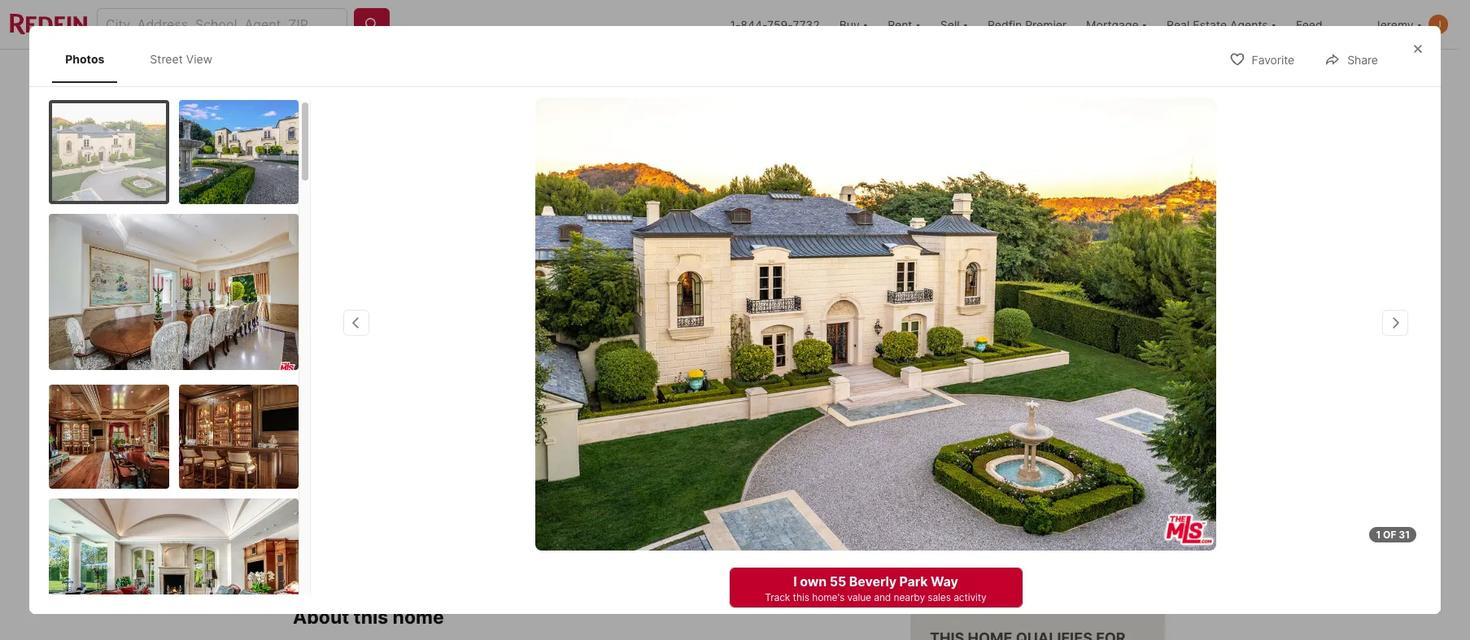 Task type: describe. For each thing, give the bounding box(es) containing it.
home's inside i own 55 beverly park way track this home's value and nearby sales activity
[[812, 592, 845, 604]]

price
[[324, 529, 355, 545]]

track this home's value and nearby sales activity
[[911, 480, 1131, 510]]

is this your home?
[[911, 435, 1078, 458]]

home's inside track this home's value and nearby sales activity
[[967, 480, 1005, 493]]

90210
[[534, 467, 572, 483]]

5 tab from the left
[[705, 53, 797, 92]]

photos tab
[[52, 39, 117, 79]]

sales inside track this home's value and nearby sales activity
[[1104, 480, 1131, 493]]

and inside track this home's value and nearby sales activity
[[1040, 480, 1060, 493]]

0 vertical spatial park
[[364, 467, 392, 483]]

premier
[[1026, 17, 1067, 31]]

photos
[[1100, 379, 1138, 393]]

way for i own 55 beverly park way
[[1093, 536, 1120, 553]]

photos
[[65, 52, 104, 66]]

0 vertical spatial beverly
[[313, 467, 361, 483]]

ft
[[624, 529, 637, 545]]

0 vertical spatial way
[[395, 467, 423, 483]]

home?
[[1016, 435, 1078, 458]]

31 inside i own 55 beverly park way dialog
[[1399, 529, 1410, 541]]

i for i own 55 beverly park way track this home's value and nearby sales activity
[[794, 574, 797, 590]]

value inside track this home's value and nearby sales activity
[[1008, 480, 1037, 493]]

baths
[[526, 529, 562, 545]]

3 tab from the left
[[472, 53, 584, 92]]

i own 55 beverly park way button
[[911, 525, 1165, 564]]

way for i own 55 beverly park way track this home's value and nearby sales activity
[[931, 574, 958, 590]]

ca 90210
[[512, 467, 572, 483]]

beverly for i own 55 beverly park way track this home's value and nearby sales activity
[[849, 574, 897, 590]]

i own 55 beverly park way
[[956, 536, 1120, 553]]

31 inside button
[[1084, 379, 1097, 393]]

14,239 sq ft
[[604, 504, 668, 545]]

redfin
[[988, 17, 1022, 31]]

street view tab
[[137, 39, 225, 79]]

feed button
[[1287, 0, 1365, 49]]

baths link
[[526, 529, 562, 545]]

1 tab from the left
[[293, 53, 391, 92]]

feed
[[1296, 17, 1323, 31]]

park for i own 55 beverly park way
[[1062, 536, 1090, 553]]

about this home
[[293, 606, 444, 629]]

sq
[[604, 529, 621, 545]]

1-
[[730, 17, 741, 31]]

street
[[150, 52, 183, 66]]

844-
[[741, 17, 767, 31]]

1 of 31
[[1376, 529, 1410, 541]]

and inside i own 55 beverly park way track this home's value and nearby sales activity
[[874, 592, 891, 604]]

track inside track this home's value and nearby sales activity
[[911, 480, 941, 493]]

31 photos
[[1084, 379, 1138, 393]]

10.5 baths
[[526, 504, 565, 545]]

i for i own 55 beverly park way
[[956, 536, 959, 553]]

this for home's
[[944, 480, 963, 493]]

6 tab from the left
[[797, 53, 866, 92]]

this for home
[[354, 606, 388, 629]]

sold link
[[308, 437, 338, 450]]

City, Address, School, Agent, ZIP search field
[[97, 8, 347, 41]]

park for i own 55 beverly park way track this home's value and nearby sales activity
[[900, 574, 928, 590]]



Task type: vqa. For each thing, say whether or not it's contained in the screenshot.
Lot Information
no



Task type: locate. For each thing, give the bounding box(es) containing it.
0 horizontal spatial track
[[765, 592, 790, 604]]

55 for i own 55 beverly park way
[[992, 536, 1008, 553]]

1 vertical spatial and
[[874, 592, 891, 604]]

i inside button
[[956, 536, 959, 553]]

0 horizontal spatial own
[[800, 574, 827, 590]]

1 vertical spatial own
[[800, 574, 827, 590]]

view
[[186, 52, 212, 66]]

beverly inside button
[[1011, 536, 1059, 553]]

0 horizontal spatial park
[[364, 467, 392, 483]]

2 horizontal spatial beverly
[[1011, 536, 1059, 553]]

nearby
[[1063, 480, 1101, 493], [894, 592, 925, 604]]

about
[[293, 606, 349, 629]]

55
[[293, 467, 310, 483], [992, 536, 1008, 553], [830, 574, 846, 590]]

redfin premier button
[[978, 0, 1077, 49]]

2 vertical spatial park
[[900, 574, 928, 590]]

1 vertical spatial park
[[1062, 536, 1090, 553]]

0 vertical spatial 31
[[1084, 379, 1097, 393]]

10.5
[[526, 504, 565, 527]]

own for i own 55 beverly park way track this home's value and nearby sales activity
[[800, 574, 827, 590]]

1 horizontal spatial beverly
[[849, 574, 897, 590]]

0 horizontal spatial nearby
[[894, 592, 925, 604]]

activity
[[911, 497, 950, 510], [954, 592, 987, 604]]

55 beverly park way
[[293, 467, 423, 483]]

value
[[1008, 480, 1037, 493], [847, 592, 872, 604]]

map entry image
[[777, 435, 885, 543]]

i own 55 beverly park way track this home's value and nearby sales activity
[[765, 574, 987, 604]]

759-
[[767, 17, 793, 31]]

and
[[1040, 480, 1060, 493], [874, 592, 891, 604]]

1 horizontal spatial and
[[1040, 480, 1060, 493]]

this for your
[[931, 435, 966, 458]]

ca
[[512, 467, 530, 483]]

4 tab from the left
[[584, 53, 705, 92]]

is
[[911, 435, 926, 458]]

own for i own 55 beverly park way
[[962, 536, 989, 553]]

own
[[962, 536, 989, 553], [800, 574, 827, 590]]

i
[[956, 536, 959, 553], [794, 574, 797, 590]]

0 horizontal spatial sales
[[928, 592, 951, 604]]

0 horizontal spatial 31
[[1084, 379, 1097, 393]]

1 horizontal spatial 55
[[830, 574, 846, 590]]

0 vertical spatial 55
[[293, 467, 310, 483]]

own inside button
[[962, 536, 989, 553]]

park inside i own 55 beverly park way track this home's value and nearby sales activity
[[900, 574, 928, 590]]

this inside track this home's value and nearby sales activity
[[944, 480, 963, 493]]

2 horizontal spatial 55
[[992, 536, 1008, 553]]

1 horizontal spatial sales
[[1104, 480, 1131, 493]]

0 horizontal spatial activity
[[911, 497, 950, 510]]

sales
[[1104, 480, 1131, 493], [928, 592, 951, 604]]

0 horizontal spatial way
[[395, 467, 423, 483]]

0 horizontal spatial 55
[[293, 467, 310, 483]]

favorite button
[[1215, 43, 1309, 76]]

2 horizontal spatial way
[[1093, 536, 1120, 553]]

7732
[[793, 17, 820, 31]]

1-844-759-7732 link
[[730, 17, 820, 31]]

0 horizontal spatial tab list
[[49, 36, 242, 83]]

1 horizontal spatial activity
[[954, 592, 987, 604]]

1 vertical spatial home's
[[812, 592, 845, 604]]

2 vertical spatial way
[[931, 574, 958, 590]]

1 vertical spatial i
[[794, 574, 797, 590]]

1 horizontal spatial way
[[931, 574, 958, 590]]

31 left photos
[[1084, 379, 1097, 393]]

0 vertical spatial nearby
[[1063, 480, 1101, 493]]

share button
[[1311, 43, 1392, 76]]

55 beverly park way, beverly hills, ca 90210 image
[[293, 95, 904, 415], [911, 95, 1165, 252], [911, 259, 1165, 415]]

1 vertical spatial sales
[[928, 592, 951, 604]]

0 vertical spatial activity
[[911, 497, 950, 510]]

1 vertical spatial value
[[847, 592, 872, 604]]

way
[[395, 467, 423, 483], [1093, 536, 1120, 553], [931, 574, 958, 590]]

own inside i own 55 beverly park way track this home's value and nearby sales activity
[[800, 574, 827, 590]]

sales inside i own 55 beverly park way track this home's value and nearby sales activity
[[928, 592, 951, 604]]

activity inside i own 55 beverly park way track this home's value and nearby sales activity
[[954, 592, 987, 604]]

1 vertical spatial 31
[[1399, 529, 1410, 541]]

home's
[[967, 480, 1005, 493], [812, 592, 845, 604]]

$34,400,000 sold price
[[293, 504, 417, 545]]

1 vertical spatial activity
[[954, 592, 987, 604]]

31
[[1084, 379, 1097, 393], [1399, 529, 1410, 541]]

2 vertical spatial beverly
[[849, 574, 897, 590]]

beverly inside i own 55 beverly park way track this home's value and nearby sales activity
[[849, 574, 897, 590]]

1 vertical spatial nearby
[[894, 592, 925, 604]]

0 vertical spatial home's
[[967, 480, 1005, 493]]

street view
[[150, 52, 212, 66]]

activity inside track this home's value and nearby sales activity
[[911, 497, 950, 510]]

this inside i own 55 beverly park way track this home's value and nearby sales activity
[[793, 592, 810, 604]]

31 photos button
[[1048, 370, 1152, 402]]

tab list
[[49, 36, 242, 83], [293, 50, 879, 92]]

1 vertical spatial way
[[1093, 536, 1120, 553]]

1 horizontal spatial track
[[911, 480, 941, 493]]

1 horizontal spatial value
[[1008, 480, 1037, 493]]

tab
[[293, 53, 391, 92], [391, 53, 472, 92], [472, 53, 584, 92], [584, 53, 705, 92], [705, 53, 797, 92], [797, 53, 866, 92]]

share
[[1348, 53, 1378, 67]]

home
[[393, 606, 444, 629]]

1 vertical spatial beverly
[[1011, 536, 1059, 553]]

2 horizontal spatial park
[[1062, 536, 1090, 553]]

0 horizontal spatial value
[[847, 592, 872, 604]]

55 for i own 55 beverly park way track this home's value and nearby sales activity
[[830, 574, 846, 590]]

1 horizontal spatial tab list
[[293, 50, 879, 92]]

0 vertical spatial track
[[911, 480, 941, 493]]

nearby inside track this home's value and nearby sales activity
[[1063, 480, 1101, 493]]

beverly
[[313, 467, 361, 483], [1011, 536, 1059, 553], [849, 574, 897, 590]]

1 horizontal spatial 31
[[1399, 529, 1410, 541]]

2 vertical spatial 55
[[830, 574, 846, 590]]

i own 55 beverly park way dialog
[[29, 26, 1441, 640]]

1 vertical spatial track
[[765, 592, 790, 604]]

track
[[911, 480, 941, 493], [765, 592, 790, 604]]

1 horizontal spatial home's
[[967, 480, 1005, 493]]

park inside i own 55 beverly park way button
[[1062, 536, 1090, 553]]

0 horizontal spatial home's
[[812, 592, 845, 604]]

0 vertical spatial own
[[962, 536, 989, 553]]

1 horizontal spatial own
[[962, 536, 989, 553]]

1
[[1376, 529, 1381, 541]]

55 beverly park way image
[[536, 98, 1216, 551]]

0 horizontal spatial and
[[874, 592, 891, 604]]

sold
[[293, 529, 320, 545]]

55 inside i own 55 beverly park way track this home's value and nearby sales activity
[[830, 574, 846, 590]]

1-844-759-7732
[[730, 17, 820, 31]]

0 vertical spatial and
[[1040, 480, 1060, 493]]

0 vertical spatial value
[[1008, 480, 1037, 493]]

55 inside button
[[992, 536, 1008, 553]]

tab list containing photos
[[49, 36, 242, 83]]

14,239
[[604, 504, 668, 527]]

your
[[970, 435, 1011, 458]]

0 vertical spatial i
[[956, 536, 959, 553]]

track inside i own 55 beverly park way track this home's value and nearby sales activity
[[765, 592, 790, 604]]

$34,400,000
[[293, 504, 417, 527]]

submit search image
[[364, 16, 380, 33]]

nearby inside i own 55 beverly park way track this home's value and nearby sales activity
[[894, 592, 925, 604]]

i inside i own 55 beverly park way track this home's value and nearby sales activity
[[794, 574, 797, 590]]

tab list inside i own 55 beverly park way dialog
[[49, 36, 242, 83]]

this
[[931, 435, 966, 458], [944, 480, 963, 493], [793, 592, 810, 604], [354, 606, 388, 629]]

1 horizontal spatial park
[[900, 574, 928, 590]]

park
[[364, 467, 392, 483], [1062, 536, 1090, 553], [900, 574, 928, 590]]

user photo image
[[1429, 15, 1449, 34]]

way inside i own 55 beverly park way button
[[1093, 536, 1120, 553]]

image image
[[179, 100, 299, 204], [52, 103, 166, 201], [49, 214, 299, 370], [49, 385, 169, 489], [179, 385, 299, 489], [49, 498, 299, 640]]

0 vertical spatial sales
[[1104, 480, 1131, 493]]

beverly for i own 55 beverly park way
[[1011, 536, 1059, 553]]

favorite
[[1252, 53, 1295, 67]]

0 horizontal spatial beverly
[[313, 467, 361, 483]]

redfin premier
[[988, 17, 1067, 31]]

of
[[1383, 529, 1397, 541]]

0 horizontal spatial i
[[794, 574, 797, 590]]

1 horizontal spatial nearby
[[1063, 480, 1101, 493]]

2 tab from the left
[[391, 53, 472, 92]]

1 horizontal spatial i
[[956, 536, 959, 553]]

1 vertical spatial 55
[[992, 536, 1008, 553]]

sold
[[308, 437, 338, 450]]

31 right of
[[1399, 529, 1410, 541]]

value inside i own 55 beverly park way track this home's value and nearby sales activity
[[847, 592, 872, 604]]

way inside i own 55 beverly park way track this home's value and nearby sales activity
[[931, 574, 958, 590]]



